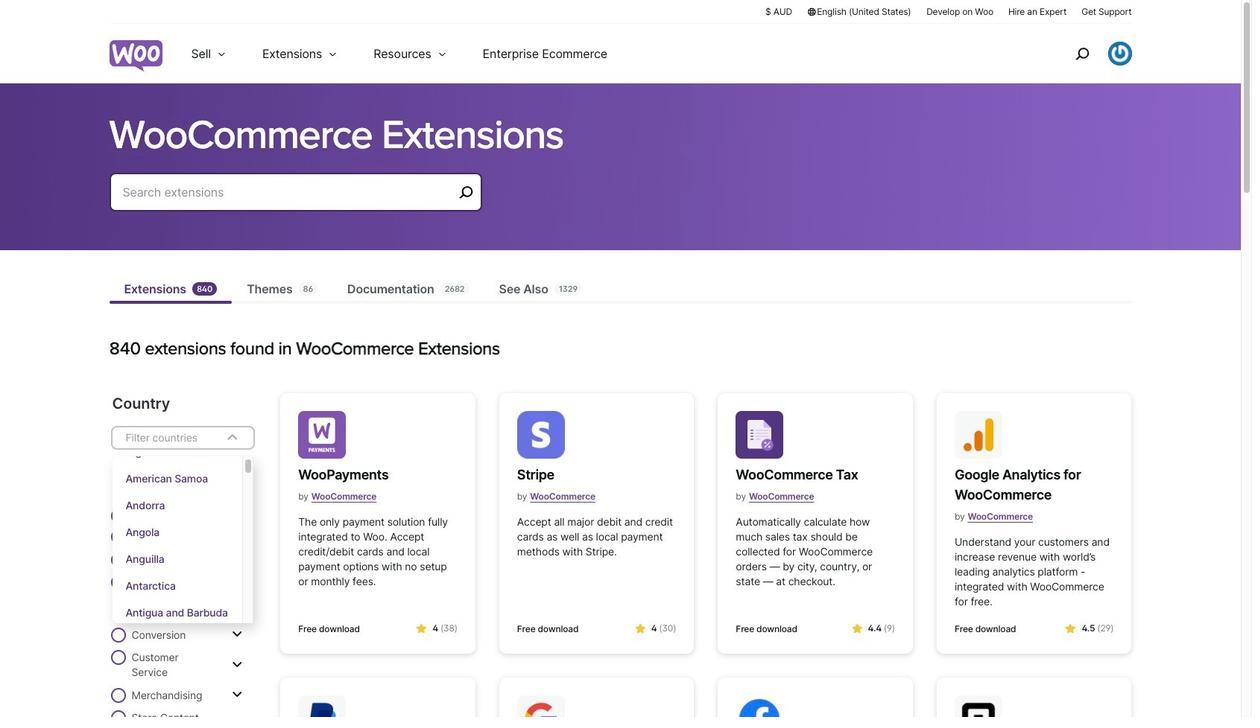 Task type: describe. For each thing, give the bounding box(es) containing it.
angle down image
[[224, 429, 242, 447]]

2 show subcategories image from the top
[[232, 629, 242, 641]]

search image
[[1070, 42, 1094, 66]]

1 show subcategories image from the top
[[232, 592, 242, 603]]

service navigation menu element
[[1043, 29, 1132, 78]]

6 option from the top
[[112, 573, 242, 600]]

open account menu image
[[1108, 42, 1132, 66]]

2 show subcategories image from the top
[[232, 659, 242, 671]]

1 show subcategories image from the top
[[232, 554, 242, 566]]

7 option from the top
[[112, 600, 242, 627]]



Task type: locate. For each thing, give the bounding box(es) containing it.
None search field
[[109, 173, 482, 230]]

1 option from the top
[[112, 439, 242, 466]]

4 option from the top
[[112, 520, 242, 546]]

1 vertical spatial show subcategories image
[[232, 629, 242, 641]]

3 option from the top
[[112, 493, 242, 520]]

2 vertical spatial show subcategories image
[[232, 690, 242, 702]]

Filter countries field
[[111, 426, 255, 627], [124, 429, 213, 448]]

3 show subcategories image from the top
[[232, 690, 242, 702]]

0 vertical spatial show subcategories image
[[232, 592, 242, 603]]

5 option from the top
[[112, 546, 242, 573]]

show subcategories image
[[232, 592, 242, 603], [232, 659, 242, 671]]

option
[[112, 439, 242, 466], [112, 466, 242, 493], [112, 493, 242, 520], [112, 520, 242, 546], [112, 546, 242, 573], [112, 573, 242, 600], [112, 600, 242, 627]]

2 option from the top
[[112, 466, 242, 493]]

1 vertical spatial show subcategories image
[[232, 659, 242, 671]]

list box
[[112, 439, 254, 627]]

show subcategories image
[[232, 554, 242, 566], [232, 629, 242, 641], [232, 690, 242, 702]]

0 vertical spatial show subcategories image
[[232, 554, 242, 566]]

Search extensions search field
[[123, 182, 454, 203]]



Task type: vqa. For each thing, say whether or not it's contained in the screenshot.
Launch Your Store
no



